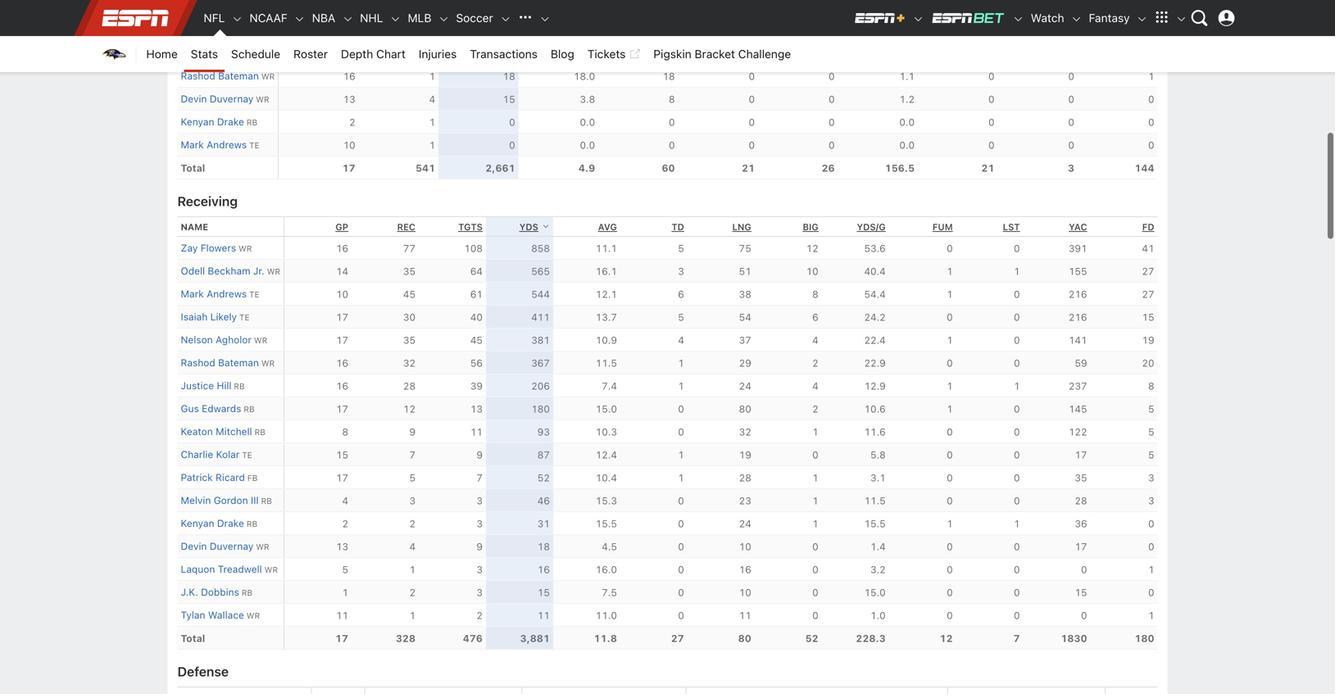 Task type: locate. For each thing, give the bounding box(es) containing it.
te
[[249, 141, 260, 150], [249, 290, 260, 299], [239, 313, 250, 322], [242, 450, 252, 460]]

flowers for zay flowers wr
[[201, 242, 236, 254]]

1 vertical spatial rashod bateman link
[[181, 357, 259, 368]]

28
[[403, 380, 416, 392], [739, 472, 752, 484], [1075, 495, 1088, 507]]

home
[[146, 47, 178, 61]]

wr down nelson agholor wr
[[261, 359, 275, 368]]

j.k. dobbins rb up tylan wallace wr on the left of page
[[181, 587, 253, 598]]

1 horizontal spatial 6
[[813, 312, 819, 323]]

1 horizontal spatial 32
[[739, 426, 752, 438]]

0 vertical spatial j.k.
[[181, 47, 198, 59]]

1 horizontal spatial 52
[[806, 633, 819, 644]]

kenyan drake rb for 2nd 'kenyan drake' link from the top of the page
[[181, 518, 258, 529]]

1 vertical spatial mark andrews link
[[181, 288, 247, 300]]

0 vertical spatial dobbins
[[201, 47, 239, 59]]

0 vertical spatial 12
[[807, 243, 819, 254]]

mark down odell
[[181, 288, 204, 300]]

1 vertical spatial kenyan drake link
[[181, 518, 244, 529]]

j.k. dobbins link down tyler huntley link
[[181, 47, 239, 59]]

35 down 77
[[403, 266, 416, 277]]

devin duvernay wr
[[181, 93, 269, 104], [181, 541, 269, 552]]

1 vertical spatial mark andrews te
[[181, 288, 260, 300]]

tickets
[[588, 47, 626, 61]]

0 vertical spatial 180
[[532, 403, 550, 415]]

15.5
[[596, 518, 617, 530], [865, 518, 886, 530]]

0 horizontal spatial 6
[[678, 289, 685, 300]]

1 24 from the top
[[739, 380, 752, 392]]

13 for 9
[[336, 541, 349, 553]]

espn bet image
[[931, 11, 1007, 25]]

544
[[532, 289, 550, 300]]

1 vertical spatial kenyan drake rb
[[181, 518, 258, 529]]

wr inside the laquon treadwell wr
[[265, 565, 278, 575]]

1 vertical spatial 19
[[739, 449, 752, 461]]

dobbins up tylan wallace wr on the left of page
[[201, 587, 239, 598]]

1 vertical spatial zay
[[181, 242, 198, 254]]

depth
[[341, 47, 373, 61]]

andrews down beckham
[[207, 288, 247, 300]]

0 vertical spatial bateman
[[218, 70, 259, 81]]

0 horizontal spatial 15.5
[[596, 518, 617, 530]]

22.4
[[865, 334, 886, 346]]

15.0 up 10.3
[[596, 403, 617, 415]]

andrews for first mark andrews link from the bottom
[[207, 288, 247, 300]]

35 for 14
[[403, 266, 416, 277]]

nfl
[[204, 11, 225, 25]]

flowers up odell beckham jr. link
[[201, 242, 236, 254]]

1 vertical spatial 24
[[739, 518, 752, 530]]

receiving
[[178, 193, 238, 209]]

11.5
[[596, 357, 617, 369], [865, 495, 886, 507]]

2 vertical spatial 28
[[1075, 495, 1088, 507]]

216
[[1069, 289, 1088, 300], [1069, 312, 1088, 323]]

1 drake from the top
[[217, 116, 244, 127]]

kenyan drake rb down melvin gordon iii link
[[181, 518, 258, 529]]

0 vertical spatial duvernay
[[210, 93, 254, 104]]

wr inside nelson agholor wr
[[254, 336, 268, 345]]

soccer image
[[500, 13, 511, 25]]

24 down 29
[[739, 380, 752, 392]]

2 vertical spatial 27
[[671, 633, 685, 644]]

13
[[343, 93, 356, 105], [471, 403, 483, 415], [336, 541, 349, 553]]

rb down iii
[[247, 519, 258, 529]]

fd
[[1143, 222, 1155, 232]]

kenyan drake rb down the stats link on the top of page
[[181, 116, 258, 127]]

total down tylan
[[181, 633, 205, 644]]

1 15.5 from the left
[[596, 518, 617, 530]]

1 kenyan drake link from the top
[[181, 116, 244, 127]]

15.0 down 3.2
[[865, 587, 886, 598]]

228.3
[[856, 633, 886, 644]]

0 vertical spatial mark
[[181, 139, 204, 150]]

18
[[503, 70, 515, 82], [663, 70, 675, 82], [538, 541, 550, 553]]

flowers for zay flowers
[[201, 1, 236, 13]]

nfl link
[[197, 0, 232, 36]]

0 vertical spatial devin duvernay wr
[[181, 93, 269, 104]]

0 vertical spatial devin duvernay link
[[181, 93, 254, 104]]

2 mark andrews link from the top
[[181, 288, 247, 300]]

0 horizontal spatial 18
[[503, 70, 515, 82]]

fum link
[[933, 222, 953, 232]]

drake down gordon
[[217, 518, 244, 529]]

0 vertical spatial 6
[[678, 289, 685, 300]]

odell beckham jr. link
[[181, 265, 265, 277]]

wr for 1st rashod bateman link from the top of the page
[[261, 72, 275, 81]]

18 down 31 in the left of the page
[[538, 541, 550, 553]]

j.k.
[[181, 47, 198, 59], [181, 587, 198, 598]]

32
[[403, 357, 416, 369], [739, 426, 752, 438]]

2 rashod from the top
[[181, 357, 215, 368]]

0 vertical spatial 32
[[403, 357, 416, 369]]

gus
[[181, 403, 199, 414]]

patrick ricard fb
[[181, 472, 258, 483]]

nba image
[[342, 13, 354, 25]]

2 kenyan from the top
[[181, 518, 214, 529]]

1 vertical spatial 7
[[477, 472, 483, 484]]

35 down 30
[[403, 334, 416, 346]]

rb inside the melvin gordon iii rb
[[261, 496, 272, 506]]

zay flowers link
[[181, 1, 236, 13], [181, 242, 236, 254]]

wr down schedule
[[261, 72, 275, 81]]

hill
[[217, 380, 232, 391]]

216 up 141
[[1069, 312, 1088, 323]]

rb inside keaton mitchell rb
[[255, 428, 266, 437]]

17
[[342, 162, 356, 174], [336, 312, 349, 323], [336, 334, 349, 346], [336, 403, 349, 415], [1075, 449, 1088, 461], [336, 472, 349, 484], [1075, 541, 1088, 553], [335, 633, 349, 644]]

kenyan drake link down melvin gordon iii link
[[181, 518, 244, 529]]

patrick
[[181, 472, 213, 483]]

bateman down agholor
[[218, 357, 259, 368]]

858
[[532, 243, 550, 254]]

rashod down stats at the top of page
[[181, 70, 215, 81]]

2
[[349, 116, 356, 128], [813, 357, 819, 369], [813, 403, 819, 415], [342, 518, 349, 530], [410, 518, 416, 530], [410, 587, 416, 598], [477, 610, 483, 621]]

0 horizontal spatial 7
[[410, 449, 416, 461]]

0 vertical spatial 35
[[403, 266, 416, 277]]

profile management image
[[1219, 10, 1235, 26]]

11.5 down 3.1 in the right of the page
[[865, 495, 886, 507]]

2 andrews from the top
[[207, 288, 247, 300]]

7.5
[[602, 587, 617, 598]]

1 vertical spatial 9
[[477, 449, 483, 461]]

2 vertical spatial 7
[[1014, 633, 1021, 644]]

kenyan down melvin
[[181, 518, 214, 529]]

schedule
[[231, 47, 281, 61]]

zay up tyler
[[181, 1, 198, 13]]

1 j.k. dobbins link from the top
[[181, 47, 239, 59]]

mark andrews link
[[181, 139, 247, 150], [181, 288, 247, 300]]

0 vertical spatial rashod
[[181, 70, 215, 81]]

0 vertical spatial rashod bateman wr
[[181, 70, 275, 81]]

17 for 476
[[335, 633, 349, 644]]

6 left 38
[[678, 289, 685, 300]]

wr right jr.
[[267, 267, 281, 276]]

6 left 24.2
[[813, 312, 819, 323]]

wr
[[261, 72, 275, 81], [256, 95, 269, 104], [239, 244, 252, 253], [267, 267, 281, 276], [254, 336, 268, 345], [261, 359, 275, 368], [256, 542, 269, 552], [265, 565, 278, 575], [247, 611, 260, 621]]

24 for 0
[[739, 518, 752, 530]]

0 horizontal spatial 11.5
[[596, 357, 617, 369]]

24 down 23
[[739, 518, 752, 530]]

zay for zay flowers wr
[[181, 242, 198, 254]]

devin duvernay link down the stats link on the top of page
[[181, 93, 254, 104]]

zay flowers link up tyler huntley link
[[181, 1, 236, 13]]

2 flowers from the top
[[201, 242, 236, 254]]

19
[[1143, 334, 1155, 346], [739, 449, 752, 461]]

j.k. dobbins rb
[[181, 47, 253, 59], [181, 587, 253, 598]]

1 horizontal spatial more espn image
[[1176, 13, 1188, 25]]

1 bateman from the top
[[218, 70, 259, 81]]

3
[[1149, 25, 1155, 36], [1068, 162, 1075, 174], [678, 266, 685, 277], [1149, 472, 1155, 484], [410, 495, 416, 507], [477, 495, 483, 507], [1149, 495, 1155, 507], [477, 518, 483, 530], [477, 564, 483, 576], [477, 587, 483, 598]]

stats link
[[184, 36, 225, 72]]

1 kenyan drake rb from the top
[[181, 116, 258, 127]]

1 zay from the top
[[181, 1, 198, 13]]

80 for 27
[[739, 633, 752, 644]]

devin down the stats link on the top of page
[[181, 93, 207, 104]]

wr for "nelson agholor" link at the top left of page
[[254, 336, 268, 345]]

1 vertical spatial 52
[[806, 633, 819, 644]]

wr for laquon treadwell link
[[265, 565, 278, 575]]

1 vertical spatial j.k. dobbins link
[[181, 587, 239, 598]]

1 vertical spatial rashod
[[181, 357, 215, 368]]

0 horizontal spatial 28
[[403, 380, 416, 392]]

2 vertical spatial 13
[[336, 541, 349, 553]]

64
[[471, 266, 483, 277]]

rb right mitchell
[[255, 428, 266, 437]]

drake down schedule link
[[217, 116, 244, 127]]

1 rashod from the top
[[181, 70, 215, 81]]

1 vertical spatial 45
[[471, 334, 483, 346]]

2 j.k. from the top
[[181, 587, 198, 598]]

isaiah likely link
[[181, 311, 237, 323]]

wr up 'odell beckham jr. wr'
[[239, 244, 252, 253]]

2 drake from the top
[[217, 518, 244, 529]]

32 up 23
[[739, 426, 752, 438]]

1 21 from the left
[[742, 162, 755, 174]]

mark andrews link up receiving
[[181, 139, 247, 150]]

rashod bateman wr down stats at the top of page
[[181, 70, 275, 81]]

j.k. up tylan
[[181, 587, 198, 598]]

1 horizontal spatial 7
[[477, 472, 483, 484]]

0 horizontal spatial 15.0
[[596, 403, 617, 415]]

te inside isaiah likely te
[[239, 313, 250, 322]]

duvernay down schedule link
[[210, 93, 254, 104]]

15.5 down 15.3
[[596, 518, 617, 530]]

45 down the "40" at the top left of page
[[471, 334, 483, 346]]

10.9
[[596, 334, 617, 346]]

wr up treadwell
[[256, 542, 269, 552]]

0 vertical spatial 27
[[1143, 266, 1155, 277]]

2 horizontal spatial 12
[[940, 633, 953, 644]]

andrews up receiving
[[207, 139, 247, 150]]

mark andrews link up isaiah likely te
[[181, 288, 247, 300]]

1 vertical spatial j.k.
[[181, 587, 198, 598]]

19 up 23
[[739, 449, 752, 461]]

1 vertical spatial andrews
[[207, 288, 247, 300]]

2 24 from the top
[[739, 518, 752, 530]]

87
[[538, 449, 550, 461]]

te for charlie kolar link
[[242, 450, 252, 460]]

0 horizontal spatial more espn image
[[1150, 6, 1175, 30]]

agholor
[[216, 334, 252, 346]]

1 vertical spatial 15.0
[[865, 587, 886, 598]]

wr for first 'zay flowers' link from the bottom of the page
[[239, 244, 252, 253]]

kenyan drake rb for 1st 'kenyan drake' link from the top of the page
[[181, 116, 258, 127]]

0 horizontal spatial 12
[[403, 403, 416, 415]]

j.k. dobbins link up tylan wallace link
[[181, 587, 239, 598]]

zay down name
[[181, 242, 198, 254]]

1 horizontal spatial 28
[[739, 472, 752, 484]]

melvin gordon iii rb
[[181, 495, 272, 506]]

9
[[410, 426, 416, 438], [477, 449, 483, 461], [477, 541, 483, 553]]

2 dobbins from the top
[[201, 587, 239, 598]]

2 kenyan drake rb from the top
[[181, 518, 258, 529]]

wr down schedule link
[[256, 95, 269, 104]]

216 for 27
[[1069, 289, 1088, 300]]

9 for 4
[[477, 541, 483, 553]]

wr right "wallace"
[[247, 611, 260, 621]]

1830
[[1061, 633, 1088, 644]]

17 for 7
[[336, 472, 349, 484]]

1 vertical spatial j.k. dobbins rb
[[181, 587, 253, 598]]

keaton
[[181, 426, 213, 437]]

duvernay up the laquon treadwell wr
[[210, 541, 254, 552]]

zay flowers
[[181, 1, 236, 13]]

wr right agholor
[[254, 336, 268, 345]]

18 down transactions
[[503, 70, 515, 82]]

kenyan down the stats link on the top of page
[[181, 116, 214, 127]]

1 vertical spatial 216
[[1069, 312, 1088, 323]]

wr inside zay flowers wr
[[239, 244, 252, 253]]

0 vertical spatial devin
[[181, 93, 207, 104]]

18 down pigskin
[[663, 70, 675, 82]]

rashod
[[181, 70, 215, 81], [181, 357, 215, 368]]

17 for 2,661
[[342, 162, 356, 174]]

35 up 36
[[1075, 472, 1088, 484]]

rashod bateman link down "nelson agholor" link at the top left of page
[[181, 357, 259, 368]]

14
[[336, 266, 349, 277]]

bateman down schedule
[[218, 70, 259, 81]]

1 kenyan from the top
[[181, 116, 214, 127]]

60
[[662, 162, 675, 174]]

180 down the 206
[[532, 403, 550, 415]]

28 left 39
[[403, 380, 416, 392]]

0 horizontal spatial 45
[[403, 289, 416, 300]]

16 for 1
[[343, 70, 356, 82]]

180
[[532, 403, 550, 415], [1135, 633, 1155, 644]]

17 for 40
[[336, 312, 349, 323]]

0 vertical spatial 11.5
[[596, 357, 617, 369]]

rashod up justice
[[181, 357, 215, 368]]

155
[[1069, 266, 1088, 277]]

roster link
[[287, 36, 335, 72]]

te inside charlie kolar te
[[242, 450, 252, 460]]

0 vertical spatial 7
[[410, 449, 416, 461]]

1 duvernay from the top
[[210, 93, 254, 104]]

15.5 up 1.4
[[865, 518, 886, 530]]

devin up the laquon
[[181, 541, 207, 552]]

rb down schedule link
[[247, 118, 258, 127]]

46
[[538, 495, 550, 507]]

chart
[[376, 47, 406, 61]]

rb right hill
[[234, 382, 245, 391]]

45 up 30
[[403, 289, 416, 300]]

gordon
[[214, 495, 248, 506]]

1 andrews from the top
[[207, 139, 247, 150]]

j.k. dobbins link
[[181, 47, 239, 59], [181, 587, 239, 598]]

28 up 23
[[739, 472, 752, 484]]

mark andrews te down odell beckham jr. link
[[181, 288, 260, 300]]

0 vertical spatial zay flowers link
[[181, 1, 236, 13]]

38
[[739, 289, 752, 300]]

2 j.k. dobbins link from the top
[[181, 587, 239, 598]]

2 vertical spatial 12
[[940, 633, 953, 644]]

53.6
[[865, 243, 886, 254]]

rashod bateman link down stats at the top of page
[[181, 70, 259, 81]]

2 zay flowers link from the top
[[181, 242, 236, 254]]

32 down 30
[[403, 357, 416, 369]]

mark for second mark andrews link from the bottom
[[181, 139, 204, 150]]

te for second mark andrews link from the bottom
[[249, 141, 260, 150]]

ncaaf image
[[294, 13, 306, 25]]

melvin gordon iii link
[[181, 495, 259, 506]]

1 vertical spatial 27
[[1143, 289, 1155, 300]]

0 vertical spatial 28
[[403, 380, 416, 392]]

0.0 down 1.2
[[900, 116, 915, 128]]

28 up 36
[[1075, 495, 1088, 507]]

devin duvernay wr up laquon treadwell link
[[181, 541, 269, 552]]

1 horizontal spatial 19
[[1143, 334, 1155, 346]]

1 vertical spatial 80
[[739, 633, 752, 644]]

devin duvernay link up laquon treadwell link
[[181, 541, 254, 552]]

1 vertical spatial 11.5
[[865, 495, 886, 507]]

2 zay from the top
[[181, 242, 198, 254]]

1 vertical spatial mark
[[181, 288, 204, 300]]

zay for zay flowers
[[181, 1, 198, 13]]

total up receiving
[[181, 162, 205, 174]]

11.5 down "10.9"
[[596, 357, 617, 369]]

1 vertical spatial bateman
[[218, 357, 259, 368]]

0 vertical spatial 15.0
[[596, 403, 617, 415]]

te for first mark andrews link from the bottom
[[249, 290, 260, 299]]

td
[[672, 222, 685, 232]]

drake for 1st 'kenyan drake' link from the top of the page
[[217, 116, 244, 127]]

1 zay flowers link from the top
[[181, 1, 236, 13]]

2 mark from the top
[[181, 288, 204, 300]]

11.0 up 11.8
[[596, 610, 617, 621]]

2 mark andrews te from the top
[[181, 288, 260, 300]]

0 vertical spatial andrews
[[207, 139, 247, 150]]

11.0 down 3.5
[[894, 25, 915, 36]]

j.k. dobbins rb down tyler huntley qb
[[181, 47, 253, 59]]

0.0 up 4.9
[[580, 139, 595, 151]]

1 vertical spatial drake
[[217, 518, 244, 529]]

11.1
[[596, 243, 617, 254]]

rb right iii
[[261, 496, 272, 506]]

more espn image
[[1150, 6, 1175, 30], [1176, 13, 1188, 25]]

mark up receiving
[[181, 139, 204, 150]]

2 216 from the top
[[1069, 312, 1088, 323]]

0 vertical spatial 9
[[410, 426, 416, 438]]

rb
[[242, 49, 253, 58], [247, 118, 258, 127], [234, 382, 245, 391], [244, 405, 255, 414], [255, 428, 266, 437], [261, 496, 272, 506], [247, 519, 258, 529], [242, 588, 253, 598]]

10.6
[[865, 403, 886, 415]]

0 vertical spatial flowers
[[201, 1, 236, 13]]

1 mark andrews link from the top
[[181, 139, 247, 150]]

1 vertical spatial flowers
[[201, 242, 236, 254]]

more sports image
[[539, 13, 551, 25]]

1 rashod bateman link from the top
[[181, 70, 259, 81]]

0 vertical spatial kenyan drake link
[[181, 116, 244, 127]]

2 total from the top
[[181, 633, 205, 644]]

2 21 from the left
[[982, 162, 995, 174]]

wr inside tylan wallace wr
[[247, 611, 260, 621]]

rashod bateman wr
[[181, 70, 275, 81], [181, 357, 275, 368]]

rashod bateman wr up hill
[[181, 357, 275, 368]]

27
[[1143, 266, 1155, 277], [1143, 289, 1155, 300], [671, 633, 685, 644]]

1 vertical spatial devin duvernay link
[[181, 541, 254, 552]]

1 vertical spatial devin
[[181, 541, 207, 552]]

wr right treadwell
[[265, 565, 278, 575]]

1.0
[[871, 610, 886, 621]]

mark andrews te up receiving
[[181, 139, 260, 150]]

18.0
[[574, 70, 595, 82]]

1 horizontal spatial 11.5
[[865, 495, 886, 507]]

rb up mitchell
[[244, 405, 255, 414]]

1 horizontal spatial 11.0
[[894, 25, 915, 36]]

328
[[396, 633, 416, 644]]

80 for 0
[[739, 403, 752, 415]]

nba link
[[306, 0, 342, 36]]

1 devin duvernay link from the top
[[181, 93, 254, 104]]

wr inside 'odell beckham jr. wr'
[[267, 267, 281, 276]]

45
[[403, 289, 416, 300], [471, 334, 483, 346]]

0 horizontal spatial 21
[[742, 162, 755, 174]]

1 216 from the top
[[1069, 289, 1088, 300]]

52 left 228.3
[[806, 633, 819, 644]]

espn more sports home page image
[[513, 6, 538, 30]]

1
[[1149, 2, 1155, 13], [349, 47, 356, 59], [429, 70, 436, 82], [1149, 70, 1155, 82], [429, 116, 436, 128], [429, 139, 436, 151], [947, 266, 953, 277], [1014, 266, 1021, 277], [947, 289, 953, 300], [947, 334, 953, 346], [678, 357, 685, 369], [678, 380, 685, 392], [947, 380, 953, 392], [1014, 380, 1021, 392], [947, 403, 953, 415], [813, 426, 819, 438], [678, 449, 685, 461], [678, 472, 685, 484], [813, 472, 819, 484], [813, 495, 819, 507], [813, 518, 819, 530], [947, 518, 953, 530], [1014, 518, 1021, 530], [410, 564, 416, 576], [1149, 564, 1155, 576], [342, 587, 349, 598], [410, 610, 416, 621], [1149, 610, 1155, 621]]

kenyan drake link down the stats link on the top of page
[[181, 116, 244, 127]]

4.5
[[602, 541, 617, 553]]

10
[[343, 139, 356, 151], [807, 266, 819, 277], [336, 289, 349, 300], [739, 541, 752, 553], [739, 587, 752, 598]]

lst link
[[1003, 222, 1021, 232]]

big
[[803, 222, 819, 232]]

flowers up 'nfl' image
[[201, 1, 236, 13]]

1 mark from the top
[[181, 139, 204, 150]]

lng
[[733, 222, 752, 232]]

mark for first mark andrews link from the bottom
[[181, 288, 204, 300]]

dobbins down tyler huntley qb
[[201, 47, 239, 59]]

180 right 1830
[[1135, 633, 1155, 644]]

0 vertical spatial j.k. dobbins link
[[181, 47, 239, 59]]

1 vertical spatial 180
[[1135, 633, 1155, 644]]

j.k. down tyler
[[181, 47, 198, 59]]

mark andrews te
[[181, 139, 260, 150], [181, 288, 260, 300]]

0 vertical spatial 24
[[739, 380, 752, 392]]

1 vertical spatial duvernay
[[210, 541, 254, 552]]

drake for 2nd 'kenyan drake' link from the top of the page
[[217, 518, 244, 529]]

3.1
[[871, 472, 886, 484]]

zay flowers link down name
[[181, 242, 236, 254]]

2 vertical spatial 9
[[477, 541, 483, 553]]

zay
[[181, 1, 198, 13], [181, 242, 198, 254]]

1 flowers from the top
[[201, 1, 236, 13]]

216 down 155
[[1069, 289, 1088, 300]]

treadwell
[[218, 564, 262, 575]]

0 vertical spatial rashod bateman link
[[181, 70, 259, 81]]

52 down 87
[[538, 472, 550, 484]]

1 vertical spatial 11.0
[[596, 610, 617, 621]]



Task type: vqa. For each thing, say whether or not it's contained in the screenshot.
INJURIES LINK
yes



Task type: describe. For each thing, give the bounding box(es) containing it.
justice hill rb
[[181, 380, 245, 391]]

2 j.k. dobbins rb from the top
[[181, 587, 253, 598]]

1 total from the top
[[181, 162, 205, 174]]

1 j.k. from the top
[[181, 47, 198, 59]]

1 vertical spatial 12
[[403, 403, 416, 415]]

big link
[[803, 222, 819, 232]]

defense
[[178, 664, 229, 680]]

12.9
[[865, 380, 886, 392]]

2,661
[[486, 162, 515, 174]]

nhl image
[[390, 13, 401, 25]]

blog
[[551, 47, 575, 61]]

7.4
[[602, 380, 617, 392]]

2 horizontal spatial 7
[[1014, 633, 1021, 644]]

40
[[471, 312, 483, 323]]

te for isaiah likely "link" at left
[[239, 313, 250, 322]]

10.4
[[596, 472, 617, 484]]

16 for 32
[[336, 357, 349, 369]]

122
[[1069, 426, 1088, 438]]

espn+ image
[[854, 11, 907, 25]]

tgts link
[[459, 222, 483, 232]]

1 horizontal spatial 45
[[471, 334, 483, 346]]

2 horizontal spatial 28
[[1075, 495, 1088, 507]]

gus edwards rb
[[181, 403, 255, 414]]

nba
[[312, 11, 336, 25]]

1 devin duvernay wr from the top
[[181, 93, 269, 104]]

0.0 down 3.8
[[580, 116, 595, 128]]

isaiah likely te
[[181, 311, 250, 323]]

fantasy image
[[1137, 13, 1148, 25]]

26
[[822, 162, 835, 174]]

gus edwards link
[[181, 403, 241, 414]]

pigskin bracket challenge link
[[647, 36, 798, 72]]

1 vertical spatial 13
[[471, 403, 483, 415]]

injuries link
[[412, 36, 464, 72]]

charlie kolar te
[[181, 449, 252, 460]]

tickets link
[[581, 36, 647, 72]]

gp
[[336, 222, 349, 232]]

lng link
[[733, 222, 752, 232]]

watch image
[[1071, 13, 1083, 25]]

1.1
[[900, 70, 915, 82]]

381
[[532, 334, 550, 346]]

huntley
[[206, 24, 242, 36]]

1 devin from the top
[[181, 93, 207, 104]]

24.2
[[865, 312, 886, 323]]

2 rashod bateman wr from the top
[[181, 357, 275, 368]]

iii
[[251, 495, 259, 506]]

wallace
[[208, 610, 244, 621]]

1 horizontal spatial 180
[[1135, 633, 1155, 644]]

2 kenyan drake link from the top
[[181, 518, 244, 529]]

1 rashod bateman wr from the top
[[181, 70, 275, 81]]

476
[[463, 633, 483, 644]]

tyler
[[181, 24, 204, 36]]

patrick ricard link
[[181, 472, 245, 483]]

11.8
[[594, 633, 617, 644]]

75
[[739, 243, 752, 254]]

espn bet image
[[1013, 13, 1025, 25]]

1 horizontal spatial 12
[[807, 243, 819, 254]]

55
[[503, 25, 515, 36]]

rb inside gus edwards rb
[[244, 405, 255, 414]]

global navigation element
[[94, 0, 1242, 36]]

17 for 45
[[336, 334, 349, 346]]

rb inside justice hill rb
[[234, 382, 245, 391]]

41
[[1143, 243, 1155, 254]]

lst
[[1003, 222, 1021, 232]]

1 mark andrews te from the top
[[181, 139, 260, 150]]

injuries
[[419, 47, 457, 61]]

keaton mitchell rb
[[181, 426, 266, 437]]

2 devin duvernay link from the top
[[181, 541, 254, 552]]

9 for 7
[[477, 449, 483, 461]]

mlb
[[408, 11, 432, 25]]

espn plus image
[[913, 13, 925, 25]]

0 horizontal spatial 32
[[403, 357, 416, 369]]

1 vertical spatial 6
[[813, 312, 819, 323]]

0.0 up 156.5
[[900, 139, 915, 151]]

216 for 15
[[1069, 312, 1088, 323]]

stats
[[191, 47, 218, 61]]

justice
[[181, 380, 214, 391]]

fb
[[248, 473, 258, 483]]

0 vertical spatial 45
[[403, 289, 416, 300]]

nfl image
[[232, 13, 243, 25]]

yds
[[520, 222, 539, 232]]

nelson
[[181, 334, 213, 346]]

tylan
[[181, 610, 205, 621]]

kenyan for 2nd 'kenyan drake' link from the top of the page
[[181, 518, 214, 529]]

kenyan for 1st 'kenyan drake' link from the top of the page
[[181, 116, 214, 127]]

rb down qb
[[242, 49, 253, 58]]

pigskin
[[654, 47, 692, 61]]

35 for 17
[[403, 334, 416, 346]]

tgts
[[459, 222, 483, 232]]

odell beckham jr. wr
[[181, 265, 281, 277]]

37
[[739, 334, 752, 346]]

likely
[[210, 311, 237, 323]]

16 for 28
[[336, 380, 349, 392]]

yds/g link
[[857, 222, 886, 232]]

3.2
[[871, 564, 886, 576]]

rec
[[397, 222, 416, 232]]

144
[[1135, 162, 1155, 174]]

0 horizontal spatial 19
[[739, 449, 752, 461]]

17 for 13
[[336, 403, 349, 415]]

2 devin from the top
[[181, 541, 207, 552]]

gp link
[[336, 222, 349, 232]]

0 vertical spatial 11.0
[[894, 25, 915, 36]]

laquon
[[181, 564, 215, 575]]

4.9
[[579, 162, 595, 174]]

0 vertical spatial 19
[[1143, 334, 1155, 346]]

2 duvernay from the top
[[210, 541, 254, 552]]

rb down treadwell
[[242, 588, 253, 598]]

external link image
[[629, 44, 641, 64]]

watch
[[1031, 11, 1065, 25]]

1.4
[[871, 541, 886, 553]]

54.4
[[865, 289, 886, 300]]

16 for 77
[[336, 243, 349, 254]]

13.7
[[596, 312, 617, 323]]

andrews for second mark andrews link from the bottom
[[207, 139, 247, 150]]

3.8
[[580, 93, 595, 105]]

27 for 216
[[1143, 289, 1155, 300]]

141
[[1069, 334, 1088, 346]]

nhl
[[360, 11, 383, 25]]

beckham
[[208, 265, 251, 277]]

1 horizontal spatial 18
[[538, 541, 550, 553]]

mlb image
[[438, 13, 450, 25]]

0 horizontal spatial 52
[[538, 472, 550, 484]]

2 vertical spatial 35
[[1075, 472, 1088, 484]]

1 vertical spatial 32
[[739, 426, 752, 438]]

237
[[1069, 380, 1088, 392]]

wr for second rashod bateman link from the top
[[261, 359, 275, 368]]

fantasy
[[1089, 11, 1130, 25]]

tylan wallace wr
[[181, 610, 260, 621]]

2 devin duvernay wr from the top
[[181, 541, 269, 552]]

22.9
[[865, 357, 886, 369]]

yac link
[[1069, 222, 1088, 232]]

93
[[538, 426, 550, 438]]

2 bateman from the top
[[218, 357, 259, 368]]

0 horizontal spatial 11.0
[[596, 610, 617, 621]]

1 vertical spatial 28
[[739, 472, 752, 484]]

13 for 15
[[343, 93, 356, 105]]

3.5
[[900, 2, 915, 13]]

schedule link
[[225, 36, 287, 72]]

wr for tylan wallace link
[[247, 611, 260, 621]]

1 dobbins from the top
[[201, 47, 239, 59]]

2 rashod bateman link from the top
[[181, 357, 259, 368]]

melvin
[[181, 495, 211, 506]]

ricard
[[216, 472, 245, 483]]

edwards
[[202, 403, 241, 414]]

27 for 155
[[1143, 266, 1155, 277]]

24 for 1
[[739, 380, 752, 392]]

pigskin bracket challenge
[[654, 47, 791, 61]]

2 horizontal spatial 18
[[663, 70, 675, 82]]

ncaaf
[[250, 11, 288, 25]]

2 15.5 from the left
[[865, 518, 886, 530]]

1 j.k. dobbins rb from the top
[[181, 47, 253, 59]]

5.8
[[871, 449, 886, 461]]

yds link
[[520, 222, 550, 232]]



